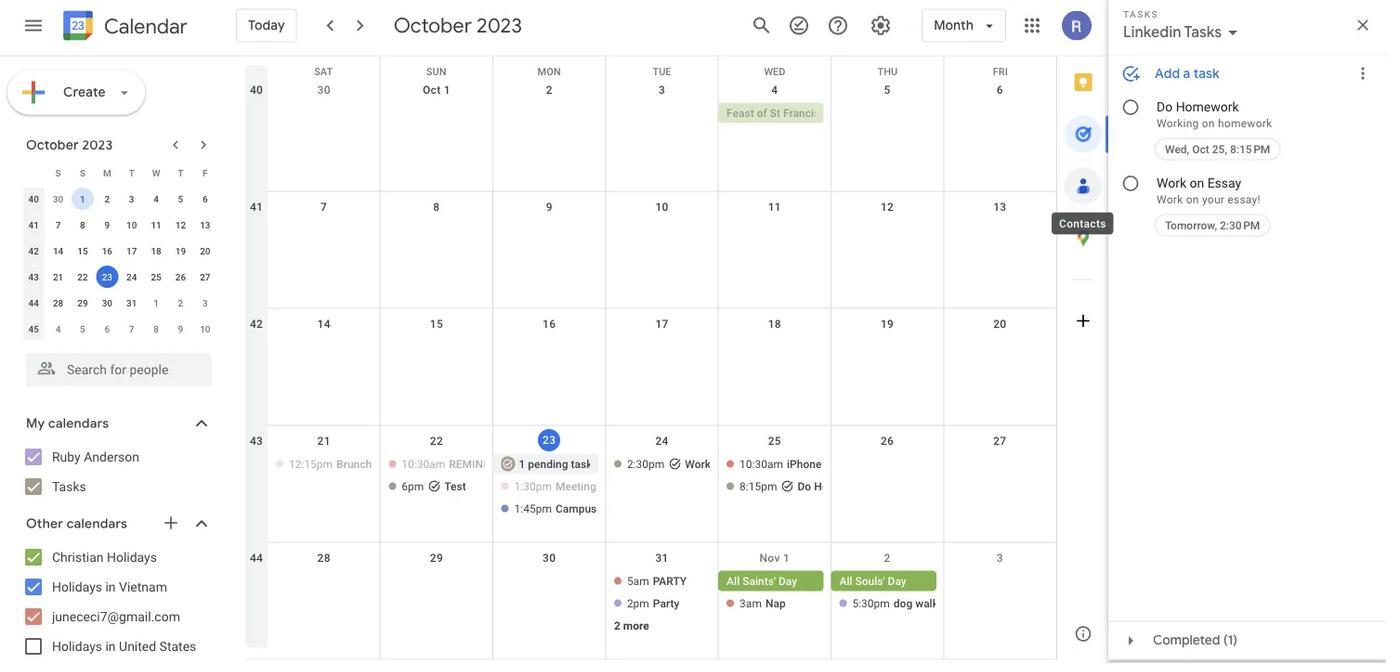 Task type: describe. For each thing, give the bounding box(es) containing it.
feast
[[727, 106, 755, 119]]

all saints' day button
[[719, 571, 824, 592]]

other
[[26, 515, 63, 532]]

27 inside row group
[[200, 271, 211, 282]]

5:30pm dog walk!
[[853, 597, 942, 610]]

m
[[103, 167, 111, 178]]

1 right 31 element
[[154, 297, 159, 308]]

dog
[[894, 597, 913, 610]]

create button
[[7, 70, 145, 115]]

2 more button
[[606, 616, 711, 636]]

29 inside row group
[[77, 297, 88, 308]]

10 for november 10 element
[[200, 323, 211, 334]]

ruby anderson
[[52, 449, 139, 464]]

43 for 1
[[28, 271, 39, 282]]

5:30pm
[[853, 597, 890, 610]]

22 element
[[72, 265, 94, 288]]

1 horizontal spatial october
[[394, 13, 472, 39]]

calendar heading
[[100, 13, 188, 39]]

1 vertical spatial 15
[[430, 317, 443, 330]]

1 horizontal spatial 16
[[543, 317, 556, 330]]

11 element
[[145, 213, 167, 236]]

8:15pm
[[740, 480, 778, 493]]

1 vertical spatial 17
[[656, 317, 669, 330]]

cell containing 5am
[[606, 571, 719, 638]]

2 up all souls' day button
[[885, 552, 891, 565]]

12:15pm
[[289, 458, 333, 471]]

wed
[[765, 66, 786, 77]]

1 vertical spatial 26
[[881, 435, 895, 448]]

5 inside row
[[80, 323, 85, 334]]

christian holidays
[[52, 549, 157, 565]]

1 inside cell
[[80, 193, 85, 204]]

11 inside row group
[[151, 219, 162, 230]]

nov
[[760, 552, 781, 565]]

st
[[770, 106, 781, 119]]

10:30am for 8:15pm
[[740, 458, 784, 471]]

0 vertical spatial 9
[[546, 200, 553, 213]]

2:30pm button
[[606, 454, 711, 475]]

row containing 43
[[21, 264, 218, 290]]

1 vertical spatial 8
[[80, 219, 85, 230]]

1 cell
[[70, 185, 95, 211]]

november 1 element
[[145, 291, 167, 314]]

1 horizontal spatial 24
[[656, 435, 669, 448]]

19 element
[[170, 239, 192, 262]]

1 horizontal spatial october 2023
[[394, 13, 522, 39]]

my calendars button
[[4, 409, 231, 438]]

in for vietnam
[[105, 579, 116, 595]]

12 element
[[170, 213, 192, 236]]

30 down sat
[[317, 83, 331, 96]]

row group inside october 2023 grid
[[21, 185, 218, 342]]

5am
[[627, 575, 650, 588]]

3am nap
[[740, 597, 786, 610]]

31 element
[[121, 291, 143, 314]]

2 right 'november 1' element
[[178, 297, 183, 308]]

12 inside 12 element
[[175, 219, 186, 230]]

40 for 1
[[28, 193, 39, 204]]

12:15pm brunch
[[289, 458, 372, 471]]

2 right "1" cell on the left of page
[[105, 193, 110, 204]]

1 vertical spatial 22
[[430, 435, 443, 448]]

my calendars list
[[4, 442, 231, 502]]

other calendars list
[[4, 542, 231, 665]]

2 down the mon
[[546, 83, 553, 96]]

november 7 element
[[121, 317, 143, 340]]

1 right oct
[[444, 83, 451, 96]]

15 element
[[72, 239, 94, 262]]

10:30am for 6pm
[[402, 458, 446, 471]]

united
[[119, 639, 156, 654]]

1 horizontal spatial 13
[[994, 200, 1007, 213]]

27 element
[[194, 265, 216, 288]]

add other calendars image
[[162, 514, 180, 532]]

0 horizontal spatial 2023
[[82, 136, 113, 153]]

holidays in vietnam
[[52, 579, 167, 595]]

task
[[571, 458, 593, 471]]

saints'
[[743, 575, 776, 588]]

calendar
[[104, 13, 188, 39]]

row containing 45
[[21, 316, 218, 342]]

44 for 1
[[28, 297, 39, 308]]

states
[[160, 639, 196, 654]]

settings menu image
[[870, 14, 893, 37]]

row containing s
[[21, 159, 218, 185]]

day for all souls' day
[[888, 575, 907, 588]]

tue
[[653, 66, 672, 77]]

23 cell
[[95, 264, 119, 290]]

3 inside november 3 element
[[203, 297, 208, 308]]

0 vertical spatial holidays
[[107, 549, 157, 565]]

13 inside row group
[[200, 219, 211, 230]]

all saints' day
[[727, 575, 798, 588]]

45
[[28, 323, 39, 334]]

anderson
[[84, 449, 139, 464]]

november 3 element
[[194, 291, 216, 314]]

my calendars
[[26, 415, 109, 432]]

month
[[934, 17, 974, 34]]

0 horizontal spatial 7
[[56, 219, 61, 230]]

all for all saints' day
[[727, 575, 740, 588]]

18 element
[[145, 239, 167, 262]]

1 horizontal spatial 14
[[317, 317, 331, 330]]

other calendars button
[[4, 509, 231, 539]]

in for united
[[105, 639, 116, 654]]

cell containing all souls' day
[[832, 571, 944, 638]]

1 vertical spatial 29
[[430, 552, 443, 565]]

23 inside cell
[[102, 271, 112, 282]]

w
[[152, 167, 160, 178]]

26 inside october 2023 grid
[[175, 271, 186, 282]]

create
[[63, 84, 106, 101]]

2 horizontal spatial 6
[[997, 83, 1004, 96]]

1 vertical spatial 21
[[317, 435, 331, 448]]

0 vertical spatial 12
[[881, 200, 895, 213]]

november 6 element
[[96, 317, 118, 340]]

christian
[[52, 549, 104, 565]]

calendars for other calendars
[[67, 515, 127, 532]]

october 2023 grid
[[18, 159, 218, 342]]

30 down 1:45pm "button"
[[543, 552, 556, 565]]

1 horizontal spatial 5
[[178, 193, 183, 204]]

2pm party
[[627, 597, 680, 610]]

1 horizontal spatial 2023
[[477, 13, 522, 39]]

all for all souls' day
[[840, 575, 853, 588]]

19 inside grid
[[881, 317, 895, 330]]

2 horizontal spatial 10
[[656, 200, 669, 213]]

21 element
[[47, 265, 69, 288]]

1 horizontal spatial 6
[[203, 193, 208, 204]]

ruby
[[52, 449, 81, 464]]

november 5 element
[[72, 317, 94, 340]]

calendars for my calendars
[[48, 415, 109, 432]]

other calendars
[[26, 515, 127, 532]]

24 inside october 2023 grid
[[126, 271, 137, 282]]

holidays for holidays in vietnam
[[52, 579, 102, 595]]

1 vertical spatial 31
[[656, 552, 669, 565]]

10:30am button for 6pm
[[384, 454, 486, 475]]

18 inside october 2023 grid
[[151, 245, 162, 256]]

pending
[[528, 458, 569, 471]]

25 inside october 2023 grid
[[151, 271, 162, 282]]

sat
[[314, 66, 333, 77]]

nap
[[766, 597, 786, 610]]

17 element
[[121, 239, 143, 262]]

Search for people text field
[[37, 353, 201, 386]]

14 inside 'element'
[[53, 245, 63, 256]]

14 element
[[47, 239, 69, 262]]

1 horizontal spatial 20
[[994, 317, 1007, 330]]

2 inside button
[[614, 620, 621, 633]]

feast of st francis of assisi
[[727, 106, 866, 119]]

meeting
[[556, 480, 597, 493]]

10 element
[[121, 213, 143, 236]]

my
[[26, 415, 45, 432]]

more
[[624, 620, 650, 633]]

0 vertical spatial 4
[[772, 83, 778, 96]]

tasks
[[52, 479, 86, 494]]

souls'
[[856, 575, 886, 588]]



Task type: vqa. For each thing, say whether or not it's contained in the screenshot.


Task type: locate. For each thing, give the bounding box(es) containing it.
2 vertical spatial 9
[[178, 323, 183, 334]]

0 horizontal spatial 4
[[56, 323, 61, 334]]

3am
[[740, 597, 762, 610]]

40 left september 30 element
[[28, 193, 39, 204]]

1:30pm meeting
[[515, 480, 597, 493]]

20 inside grid
[[200, 245, 211, 256]]

31 right 30 element at the left top of page
[[126, 297, 137, 308]]

1 vertical spatial 7
[[56, 219, 61, 230]]

0 vertical spatial october 2023
[[394, 13, 522, 39]]

43
[[28, 271, 39, 282], [250, 435, 263, 448]]

0 vertical spatial 43
[[28, 271, 39, 282]]

1 vertical spatial 14
[[317, 317, 331, 330]]

4 up 11 element
[[154, 193, 159, 204]]

24
[[126, 271, 137, 282], [656, 435, 669, 448]]

day inside all souls' day button
[[888, 575, 907, 588]]

october 2023 up sun
[[394, 13, 522, 39]]

42 right november 10 element
[[250, 317, 263, 330]]

31 inside october 2023 grid
[[126, 297, 137, 308]]

1 horizontal spatial 28
[[317, 552, 331, 565]]

0 horizontal spatial 5
[[80, 323, 85, 334]]

1 horizontal spatial 26
[[881, 435, 895, 448]]

1 vertical spatial 18
[[769, 317, 782, 330]]

0 vertical spatial 27
[[200, 271, 211, 282]]

42 for 30
[[250, 317, 263, 330]]

1 vertical spatial 11
[[151, 219, 162, 230]]

0 vertical spatial 15
[[77, 245, 88, 256]]

0 horizontal spatial 21
[[53, 271, 63, 282]]

8 inside november 8 element
[[154, 323, 159, 334]]

1 vertical spatial 6
[[203, 193, 208, 204]]

cell containing all saints' day
[[719, 571, 832, 638]]

16 element
[[96, 239, 118, 262]]

f
[[203, 167, 208, 178]]

1 day from the left
[[779, 575, 798, 588]]

holidays
[[107, 549, 157, 565], [52, 579, 102, 595], [52, 639, 102, 654]]

1 vertical spatial 40
[[28, 193, 39, 204]]

10:30am button up 8:15pm button
[[719, 454, 824, 475]]

2 day from the left
[[888, 575, 907, 588]]

9 inside row
[[178, 323, 183, 334]]

holidays down christian
[[52, 579, 102, 595]]

16
[[102, 245, 112, 256], [543, 317, 556, 330]]

1 horizontal spatial 27
[[994, 435, 1007, 448]]

None search field
[[0, 345, 231, 386]]

mon
[[538, 66, 561, 77]]

s left m
[[80, 167, 85, 178]]

0 vertical spatial 13
[[994, 200, 1007, 213]]

10:30am button up test
[[384, 454, 486, 475]]

sun
[[427, 66, 447, 77]]

1 right september 30 element
[[80, 193, 85, 204]]

feast of st francis of assisi button
[[719, 103, 866, 123]]

0 horizontal spatial 20
[[200, 245, 211, 256]]

row group
[[21, 185, 218, 342]]

0 vertical spatial 22
[[77, 271, 88, 282]]

1 horizontal spatial 43
[[250, 435, 263, 448]]

28
[[53, 297, 63, 308], [317, 552, 331, 565]]

0 horizontal spatial october 2023
[[26, 136, 113, 153]]

0 horizontal spatial 40
[[28, 193, 39, 204]]

40 for 30
[[250, 83, 263, 96]]

assisi
[[836, 106, 866, 119]]

1 vertical spatial 13
[[200, 219, 211, 230]]

1 vertical spatial 44
[[250, 552, 263, 565]]

10 inside row
[[200, 323, 211, 334]]

main drawer image
[[22, 14, 45, 37]]

0 horizontal spatial 10:30am
[[402, 458, 446, 471]]

1 vertical spatial 12
[[175, 219, 186, 230]]

23 right 22 element
[[102, 271, 112, 282]]

10:30am
[[402, 458, 446, 471], [740, 458, 784, 471]]

31 up 5am party
[[656, 552, 669, 565]]

2
[[546, 83, 553, 96], [105, 193, 110, 204], [178, 297, 183, 308], [885, 552, 891, 565], [614, 620, 621, 633]]

in
[[105, 579, 116, 595], [105, 639, 116, 654]]

10 for 10 element
[[126, 219, 137, 230]]

2 more
[[614, 620, 650, 633]]

november 4 element
[[47, 317, 69, 340]]

30 left "1" cell on the left of page
[[53, 193, 63, 204]]

1 horizontal spatial 8
[[154, 323, 159, 334]]

0 vertical spatial 26
[[175, 271, 186, 282]]

row containing 23
[[245, 426, 1057, 543]]

2 in from the top
[[105, 639, 116, 654]]

junececi7@gmail.com
[[52, 609, 180, 624]]

10:30am up 8:15pm
[[740, 458, 784, 471]]

1 10:30am button from the left
[[384, 454, 486, 475]]

1 all from the left
[[727, 575, 740, 588]]

2pm
[[627, 597, 650, 610]]

4 inside row
[[56, 323, 61, 334]]

40
[[250, 83, 263, 96], [28, 193, 39, 204]]

28 element
[[47, 291, 69, 314]]

october 2023 up m
[[26, 136, 113, 153]]

21 inside row group
[[53, 271, 63, 282]]

november 10 element
[[194, 317, 216, 340]]

1 t from the left
[[129, 167, 135, 178]]

42 inside row group
[[28, 245, 39, 256]]

44
[[28, 297, 39, 308], [250, 552, 263, 565]]

0 vertical spatial in
[[105, 579, 116, 595]]

1 vertical spatial 25
[[769, 435, 782, 448]]

21
[[53, 271, 63, 282], [317, 435, 331, 448]]

8:15pm button
[[719, 476, 824, 497]]

1 vertical spatial 9
[[105, 219, 110, 230]]

26
[[175, 271, 186, 282], [881, 435, 895, 448]]

1 pending task
[[519, 458, 593, 471]]

2023
[[477, 13, 522, 39], [82, 136, 113, 153]]

party
[[653, 597, 680, 610]]

0 vertical spatial 7
[[321, 200, 327, 213]]

thu
[[878, 66, 898, 77]]

2 10:30am from the left
[[740, 458, 784, 471]]

all
[[727, 575, 740, 588], [840, 575, 853, 588]]

all souls' day
[[840, 575, 907, 588]]

0 vertical spatial 25
[[151, 271, 162, 282]]

10:30am up the 6pm on the left bottom
[[402, 458, 446, 471]]

1 horizontal spatial 15
[[430, 317, 443, 330]]

calendars up ruby
[[48, 415, 109, 432]]

2:30pm
[[627, 458, 665, 471]]

0 horizontal spatial 10
[[126, 219, 137, 230]]

fri
[[994, 66, 1008, 77]]

24 element
[[121, 265, 143, 288]]

1 horizontal spatial 41
[[250, 200, 263, 213]]

25
[[151, 271, 162, 282], [769, 435, 782, 448]]

0 horizontal spatial october
[[26, 136, 79, 153]]

0 vertical spatial 21
[[53, 271, 63, 282]]

24 right 23 cell
[[126, 271, 137, 282]]

1 horizontal spatial 18
[[769, 317, 782, 330]]

2 vertical spatial 4
[[56, 323, 61, 334]]

francis
[[784, 106, 820, 119]]

26 element
[[170, 265, 192, 288]]

0 horizontal spatial t
[[129, 167, 135, 178]]

8
[[434, 200, 440, 213], [80, 219, 85, 230], [154, 323, 159, 334]]

day up 5:30pm dog walk!
[[888, 575, 907, 588]]

calendars up christian holidays
[[67, 515, 127, 532]]

month button
[[922, 3, 1007, 48]]

0 horizontal spatial of
[[757, 106, 768, 119]]

6 down f
[[203, 193, 208, 204]]

23
[[102, 271, 112, 282], [543, 434, 556, 447]]

43 inside october 2023 grid
[[28, 271, 39, 282]]

0 horizontal spatial 29
[[77, 297, 88, 308]]

1 horizontal spatial t
[[178, 167, 184, 178]]

vietnam
[[119, 579, 167, 595]]

calendar element
[[59, 7, 188, 48]]

1 vertical spatial 24
[[656, 435, 669, 448]]

0 horizontal spatial 17
[[126, 245, 137, 256]]

27
[[200, 271, 211, 282], [994, 435, 1007, 448]]

1 horizontal spatial 9
[[178, 323, 183, 334]]

0 vertical spatial 29
[[77, 297, 88, 308]]

3
[[659, 83, 666, 96], [129, 193, 134, 204], [203, 297, 208, 308], [997, 552, 1004, 565]]

1 horizontal spatial 25
[[769, 435, 782, 448]]

side panel section
[[1057, 56, 1110, 661]]

43 for 30
[[250, 435, 263, 448]]

1 horizontal spatial 4
[[154, 193, 159, 204]]

2 t from the left
[[178, 167, 184, 178]]

t right w
[[178, 167, 184, 178]]

20 left side panel section
[[994, 317, 1007, 330]]

day up nap
[[779, 575, 798, 588]]

oct 1
[[423, 83, 451, 96]]

s up september 30 element
[[55, 167, 61, 178]]

4 down wed
[[772, 83, 778, 96]]

1 of from the left
[[757, 106, 768, 119]]

0 vertical spatial 19
[[175, 245, 186, 256]]

0 vertical spatial 16
[[102, 245, 112, 256]]

0 vertical spatial 10
[[656, 200, 669, 213]]

21 left 22 element
[[53, 271, 63, 282]]

14
[[53, 245, 63, 256], [317, 317, 331, 330]]

19
[[175, 245, 186, 256], [881, 317, 895, 330]]

1 horizontal spatial 22
[[430, 435, 443, 448]]

30 right 29 element
[[102, 297, 112, 308]]

november 9 element
[[170, 317, 192, 340]]

5 down thu
[[885, 83, 891, 96]]

2 all from the left
[[840, 575, 853, 588]]

42 left 14 'element'
[[28, 245, 39, 256]]

15 inside row group
[[77, 245, 88, 256]]

1 horizontal spatial 42
[[250, 317, 263, 330]]

1 horizontal spatial 10:30am
[[740, 458, 784, 471]]

november 8 element
[[145, 317, 167, 340]]

walk!
[[916, 597, 942, 610]]

2 horizontal spatial 5
[[885, 83, 891, 96]]

0 vertical spatial 44
[[28, 297, 39, 308]]

30 element
[[96, 291, 118, 314]]

0 horizontal spatial 42
[[28, 245, 39, 256]]

20
[[200, 245, 211, 256], [994, 317, 1007, 330]]

23, today element
[[96, 265, 118, 288]]

40 inside october 2023 grid
[[28, 193, 39, 204]]

6 down fri
[[997, 83, 1004, 96]]

11
[[769, 200, 782, 213], [151, 219, 162, 230]]

september 30 element
[[47, 187, 69, 210]]

grid
[[245, 56, 1057, 661]]

0 horizontal spatial 9
[[105, 219, 110, 230]]

november 2 element
[[170, 291, 192, 314]]

tab list
[[1058, 56, 1110, 608]]

holidays in united states
[[52, 639, 196, 654]]

grid containing 40
[[245, 56, 1057, 661]]

22 inside 22 element
[[77, 271, 88, 282]]

0 vertical spatial 28
[[53, 297, 63, 308]]

nov 1
[[760, 552, 790, 565]]

1 horizontal spatial 10:30am button
[[719, 454, 824, 475]]

31
[[126, 297, 137, 308], [656, 552, 669, 565]]

2 10:30am button from the left
[[719, 454, 824, 475]]

44 for 30
[[250, 552, 263, 565]]

23 up the pending
[[543, 434, 556, 447]]

day inside 'all saints' day' button
[[779, 575, 798, 588]]

25 up 8:15pm button
[[769, 435, 782, 448]]

9
[[546, 200, 553, 213], [105, 219, 110, 230], [178, 323, 183, 334]]

5
[[885, 83, 891, 96], [178, 193, 183, 204], [80, 323, 85, 334]]

test
[[445, 480, 466, 493]]

13 element
[[194, 213, 216, 236]]

all left souls'
[[840, 575, 853, 588]]

28 inside 'element'
[[53, 297, 63, 308]]

0 horizontal spatial 31
[[126, 297, 137, 308]]

1:45pm button
[[497, 499, 599, 519]]

1:45pm
[[515, 502, 552, 515]]

0 horizontal spatial 18
[[151, 245, 162, 256]]

1 vertical spatial october
[[26, 136, 79, 153]]

17 inside october 2023 grid
[[126, 245, 137, 256]]

s
[[55, 167, 61, 178], [80, 167, 85, 178]]

1 vertical spatial 27
[[994, 435, 1007, 448]]

42
[[28, 245, 39, 256], [250, 317, 263, 330]]

1 vertical spatial 2023
[[82, 136, 113, 153]]

6 inside row
[[105, 323, 110, 334]]

1 s from the left
[[55, 167, 61, 178]]

0 vertical spatial 5
[[885, 83, 891, 96]]

calendars inside other calendars dropdown button
[[67, 515, 127, 532]]

1 pending task button
[[493, 454, 599, 475]]

7
[[321, 200, 327, 213], [56, 219, 61, 230], [129, 323, 134, 334]]

2 vertical spatial 5
[[80, 323, 85, 334]]

41 inside row group
[[28, 219, 39, 230]]

15
[[77, 245, 88, 256], [430, 317, 443, 330]]

5am party
[[627, 575, 687, 588]]

42 for 1
[[28, 245, 39, 256]]

holidays up vietnam
[[107, 549, 157, 565]]

4 left november 5 element on the left
[[56, 323, 61, 334]]

holidays for holidays in united states
[[52, 639, 102, 654]]

1 vertical spatial holidays
[[52, 579, 102, 595]]

17
[[126, 245, 137, 256], [656, 317, 669, 330]]

20 element
[[194, 239, 216, 262]]

5 up 12 element on the top of page
[[178, 193, 183, 204]]

40 down today
[[250, 83, 263, 96]]

29
[[77, 297, 88, 308], [430, 552, 443, 565]]

1 horizontal spatial 44
[[250, 552, 263, 565]]

5 left november 6 element
[[80, 323, 85, 334]]

of left st
[[757, 106, 768, 119]]

tab list inside side panel section
[[1058, 56, 1110, 608]]

0 vertical spatial 8
[[434, 200, 440, 213]]

1 up 1:30pm
[[519, 458, 526, 471]]

10:30am button for 8:15pm
[[719, 454, 824, 475]]

0 horizontal spatial 28
[[53, 297, 63, 308]]

1 vertical spatial 43
[[250, 435, 263, 448]]

holidays down junececi7@gmail.com
[[52, 639, 102, 654]]

calendars inside my calendars dropdown button
[[48, 415, 109, 432]]

october up september 30 element
[[26, 136, 79, 153]]

20 right 19 "element"
[[200, 245, 211, 256]]

cell containing 1 pending task
[[493, 454, 606, 521]]

1 10:30am from the left
[[402, 458, 446, 471]]

1 vertical spatial 4
[[154, 193, 159, 204]]

1 right nov
[[784, 552, 790, 565]]

25 element
[[145, 265, 167, 288]]

party
[[653, 575, 687, 588]]

1 vertical spatial calendars
[[67, 515, 127, 532]]

1 horizontal spatial of
[[823, 106, 833, 119]]

25 right 24 element
[[151, 271, 162, 282]]

0 horizontal spatial 11
[[151, 219, 162, 230]]

row containing sat
[[245, 56, 1057, 84]]

0 horizontal spatial 13
[[200, 219, 211, 230]]

contacts
[[1060, 217, 1107, 230]]

6pm
[[402, 480, 424, 493]]

44 inside october 2023 grid
[[28, 297, 39, 308]]

of left assisi
[[823, 106, 833, 119]]

of
[[757, 106, 768, 119], [823, 106, 833, 119]]

1 horizontal spatial 21
[[317, 435, 331, 448]]

t left w
[[129, 167, 135, 178]]

0 horizontal spatial 43
[[28, 271, 39, 282]]

2 s from the left
[[80, 167, 85, 178]]

41 for 1
[[28, 219, 39, 230]]

october
[[394, 13, 472, 39], [26, 136, 79, 153]]

19 inside 19 "element"
[[175, 245, 186, 256]]

row
[[245, 56, 1057, 84], [245, 75, 1057, 192], [21, 159, 218, 185], [21, 185, 218, 211], [245, 192, 1057, 309], [21, 211, 218, 238], [21, 238, 218, 264], [21, 264, 218, 290], [21, 290, 218, 316], [245, 309, 1057, 426], [21, 316, 218, 342], [245, 426, 1057, 543], [245, 543, 1057, 661]]

1 in from the top
[[105, 579, 116, 595]]

16 inside october 2023 grid
[[102, 245, 112, 256]]

2 horizontal spatial 4
[[772, 83, 778, 96]]

today
[[248, 17, 285, 34]]

12
[[881, 200, 895, 213], [175, 219, 186, 230]]

24 up 2:30pm button
[[656, 435, 669, 448]]

cell
[[268, 103, 380, 125], [380, 103, 493, 125], [493, 103, 606, 125], [606, 103, 719, 125], [832, 103, 944, 125], [944, 103, 1057, 125], [380, 454, 493, 521], [493, 454, 606, 521], [719, 454, 832, 521], [832, 454, 944, 521], [944, 454, 1057, 521], [268, 571, 380, 638], [380, 571, 493, 638], [493, 571, 606, 638], [606, 571, 719, 638], [719, 571, 832, 638], [832, 571, 944, 638], [944, 571, 1057, 638]]

1:30pm
[[515, 480, 552, 493]]

7 inside row
[[129, 323, 134, 334]]

in left united
[[105, 639, 116, 654]]

calendars
[[48, 415, 109, 432], [67, 515, 127, 532]]

1 inside button
[[519, 458, 526, 471]]

day
[[779, 575, 798, 588], [888, 575, 907, 588]]

0 vertical spatial 14
[[53, 245, 63, 256]]

1 horizontal spatial 11
[[769, 200, 782, 213]]

today button
[[236, 3, 297, 48]]

in up junececi7@gmail.com
[[105, 579, 116, 595]]

10
[[656, 200, 669, 213], [126, 219, 137, 230], [200, 323, 211, 334]]

21 up 12:15pm brunch
[[317, 435, 331, 448]]

all souls' day button
[[832, 571, 937, 592]]

41
[[250, 200, 263, 213], [28, 219, 39, 230]]

29 element
[[72, 291, 94, 314]]

october up sun
[[394, 13, 472, 39]]

all left saints' at the right of the page
[[727, 575, 740, 588]]

0 horizontal spatial 8
[[80, 219, 85, 230]]

row group containing 40
[[21, 185, 218, 342]]

1 vertical spatial 23
[[543, 434, 556, 447]]

1 vertical spatial 28
[[317, 552, 331, 565]]

41 for 30
[[250, 200, 263, 213]]

6 right november 5 element on the left
[[105, 323, 110, 334]]

1 horizontal spatial 31
[[656, 552, 669, 565]]

2 of from the left
[[823, 106, 833, 119]]

brunch
[[337, 458, 372, 471]]

1 horizontal spatial 10
[[200, 323, 211, 334]]

day for all saints' day
[[779, 575, 798, 588]]

0 vertical spatial 18
[[151, 245, 162, 256]]

oct
[[423, 83, 441, 96]]

2 left "more"
[[614, 620, 621, 633]]

0 horizontal spatial 6
[[105, 323, 110, 334]]



